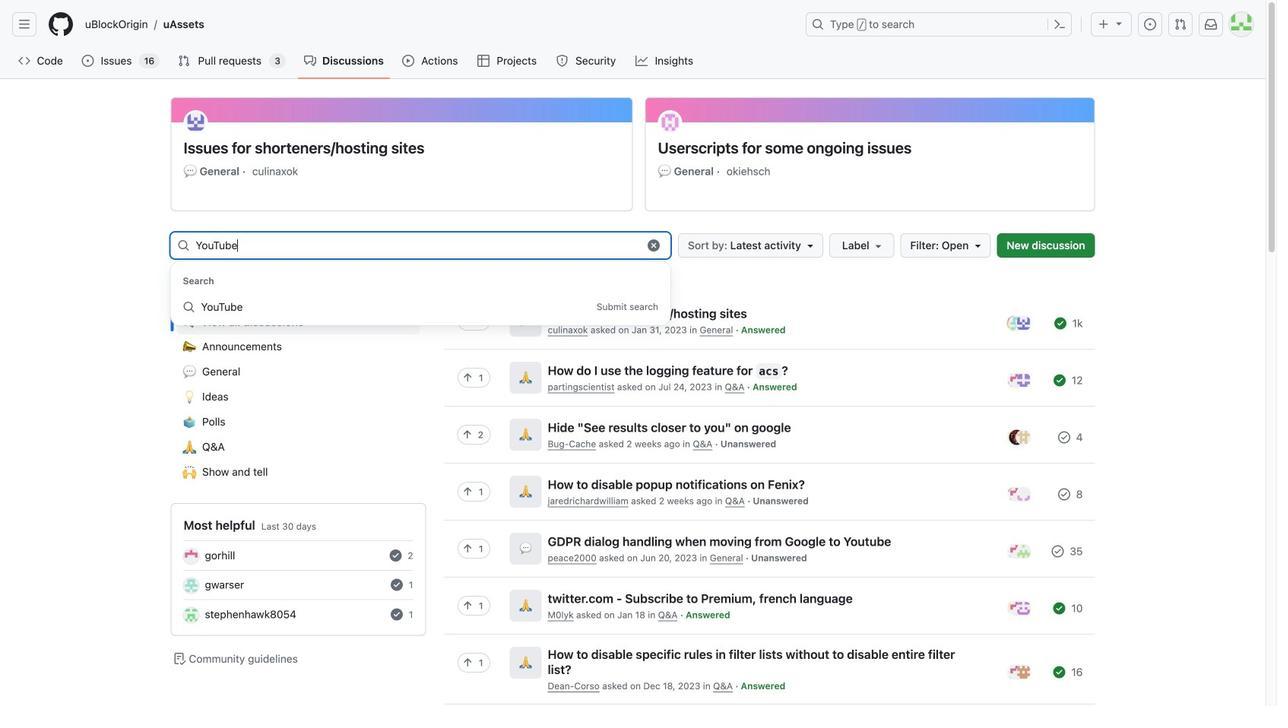 Task type: describe. For each thing, give the bounding box(es) containing it.
arrow up image for the @peace2000 icon
[[461, 543, 474, 555]]

triangle down image
[[972, 240, 984, 252]]

0 horizontal spatial comment discussion image
[[183, 316, 195, 328]]

@gorhill image for @dean corso "image"
[[1009, 665, 1025, 680]]

@bug cache image
[[1016, 430, 1031, 445]]

@gorhill image for @jaredrichardwilliam image
[[1009, 487, 1025, 502]]

x circle fill image
[[648, 240, 660, 252]]

arrow up image for @gorhill image
[[461, 372, 474, 384]]

checklist image
[[174, 653, 186, 665]]

issue opened image for git pull request image
[[1144, 18, 1156, 30]]

command palette image
[[1054, 18, 1066, 30]]

@gorhill image up @gwarser image
[[184, 549, 199, 564]]

4 comments: bug-cache, 08:56pm on march 08 image
[[1058, 431, 1070, 444]]

@gorhill image for @m0lyk image
[[1009, 601, 1025, 616]]

check circle fill image
[[391, 609, 403, 621]]

graph image
[[636, 55, 648, 67]]

shield image
[[556, 55, 568, 67]]

arrow up image for @jaredrichardwilliam image
[[461, 486, 474, 498]]

code image
[[18, 55, 30, 67]]

16 comments: dean-corso, 02:08pm on december 18, 2023 image
[[1054, 666, 1066, 679]]

@dean corso image
[[1016, 665, 1031, 680]]

@gwarser image
[[184, 578, 199, 594]]

@gwarser image
[[1009, 316, 1025, 331]]

arrow up image for @m0lyk image @gorhill icon
[[461, 600, 474, 612]]

plus image
[[1098, 18, 1110, 30]]

git pull request image
[[1175, 18, 1187, 30]]



Task type: locate. For each thing, give the bounding box(es) containing it.
4 arrow up image from the top
[[461, 543, 474, 555]]

check circle fill image for @gwarser image
[[391, 579, 403, 591]]

@gorhill image
[[1009, 373, 1025, 388]]

arrow up image for @bug cache image
[[461, 429, 473, 441]]

1 vertical spatial comment discussion image
[[183, 316, 195, 328]]

homepage image
[[49, 12, 73, 36]]

0 horizontal spatial issue opened image
[[82, 55, 94, 67]]

0 horizontal spatial triangle down image
[[804, 240, 816, 252]]

1021 comments: culinaxok, 07:59am on january 31, 2023 image
[[1055, 317, 1067, 329]]

1 horizontal spatial issue opened image
[[1144, 18, 1156, 30]]

2 vertical spatial arrow up image
[[461, 657, 474, 669]]

@partingscientist image
[[1016, 373, 1031, 388]]

Search all discussions text field
[[196, 233, 638, 258]]

@gorhill image left 8 comments: jaredrichardwilliam, 10:56am on march 06 image
[[1009, 487, 1025, 502]]

check circle fill image
[[389, 550, 402, 562], [391, 579, 403, 591]]

git pull request image
[[178, 55, 190, 67]]

35 comments: peace2000, 12:49pm on june 20, 2023 image
[[1052, 545, 1064, 558]]

issue opened image
[[1144, 18, 1156, 30], [82, 55, 94, 67]]

@stephenhawk8054 image
[[184, 608, 199, 623]]

@gorhill image
[[1009, 487, 1025, 502], [1009, 544, 1025, 559], [184, 549, 199, 564], [1009, 601, 1025, 616], [1009, 665, 1025, 680]]

0 vertical spatial issue opened image
[[1144, 18, 1156, 30]]

@m0lyk image
[[1016, 601, 1031, 616]]

table image
[[477, 55, 490, 67]]

1 vertical spatial arrow up image
[[461, 600, 474, 612]]

@jaredrichardwilliam image
[[1016, 487, 1031, 502]]

1 vertical spatial check circle fill image
[[391, 579, 403, 591]]

10 comments: m0lyk, 04:55am on january 18 image
[[1054, 602, 1066, 615]]

0 vertical spatial arrow up image
[[461, 372, 474, 384]]

@gorhill image for the @peace2000 icon
[[1009, 544, 1025, 559]]

1 vertical spatial triangle down image
[[804, 240, 816, 252]]

0 vertical spatial triangle down image
[[1113, 17, 1125, 29]]

1 vertical spatial issue opened image
[[82, 55, 94, 67]]

play image
[[402, 55, 414, 67]]

@culinaxok image
[[1016, 316, 1031, 331]]

arrow up image for @gorhill icon for @dean corso "image"
[[461, 657, 474, 669]]

0 vertical spatial comment discussion image
[[304, 55, 316, 67]]

@3xploiton3 image
[[1009, 430, 1025, 445]]

arrow up image
[[461, 372, 474, 384], [461, 600, 474, 612], [461, 657, 474, 669]]

2 arrow up image from the top
[[461, 429, 473, 441]]

@gorhill image left 10 comments: m0lyk, 04:55am on january 18 "image" at the right bottom of page
[[1009, 601, 1025, 616]]

@gorhill image left 35 comments: peace2000, 12:49pm on june 20, 2023 icon
[[1009, 544, 1025, 559]]

search image
[[178, 240, 190, 252]]

notifications image
[[1205, 18, 1217, 30]]

@peace2000 image
[[1016, 544, 1031, 559]]

3 arrow up image from the top
[[461, 657, 474, 669]]

issue opened image for git pull request icon
[[82, 55, 94, 67]]

culinaxok image
[[184, 110, 208, 134]]

issue opened image left git pull request image
[[1144, 18, 1156, 30]]

list
[[79, 12, 797, 36], [171, 97, 1095, 235], [444, 292, 1095, 706], [171, 304, 426, 491]]

okiehsch image
[[658, 110, 682, 134]]

1 arrow up image from the top
[[461, 372, 474, 384]]

check circle fill image for @gorhill icon on top of @gwarser image
[[389, 550, 402, 562]]

0 vertical spatial check circle fill image
[[389, 550, 402, 562]]

3 arrow up image from the top
[[461, 486, 474, 498]]

2 arrow up image from the top
[[461, 600, 474, 612]]

@gorhill image left 16 comments: dean-corso, 02:08pm on december 18, 2023 image
[[1009, 665, 1025, 680]]

1 horizontal spatial comment discussion image
[[304, 55, 316, 67]]

12 comments: partingscientist, 05:36am on july 24, 2023 image
[[1054, 374, 1066, 387]]

issue opened image right code image
[[82, 55, 94, 67]]

1 arrow up image from the top
[[461, 315, 473, 327]]

arrow up image for @culinaxok "image" at the right
[[461, 315, 473, 327]]

1 horizontal spatial triangle down image
[[1113, 17, 1125, 29]]

comment discussion image
[[304, 55, 316, 67], [183, 316, 195, 328]]

arrow up image
[[461, 315, 473, 327], [461, 429, 473, 441], [461, 486, 474, 498], [461, 543, 474, 555]]

8 comments: jaredrichardwilliam, 10:56am on march 06 image
[[1058, 488, 1070, 501]]

triangle down image
[[1113, 17, 1125, 29], [804, 240, 816, 252]]



Task type: vqa. For each thing, say whether or not it's contained in the screenshot.
pin this repository to your profile icon
no



